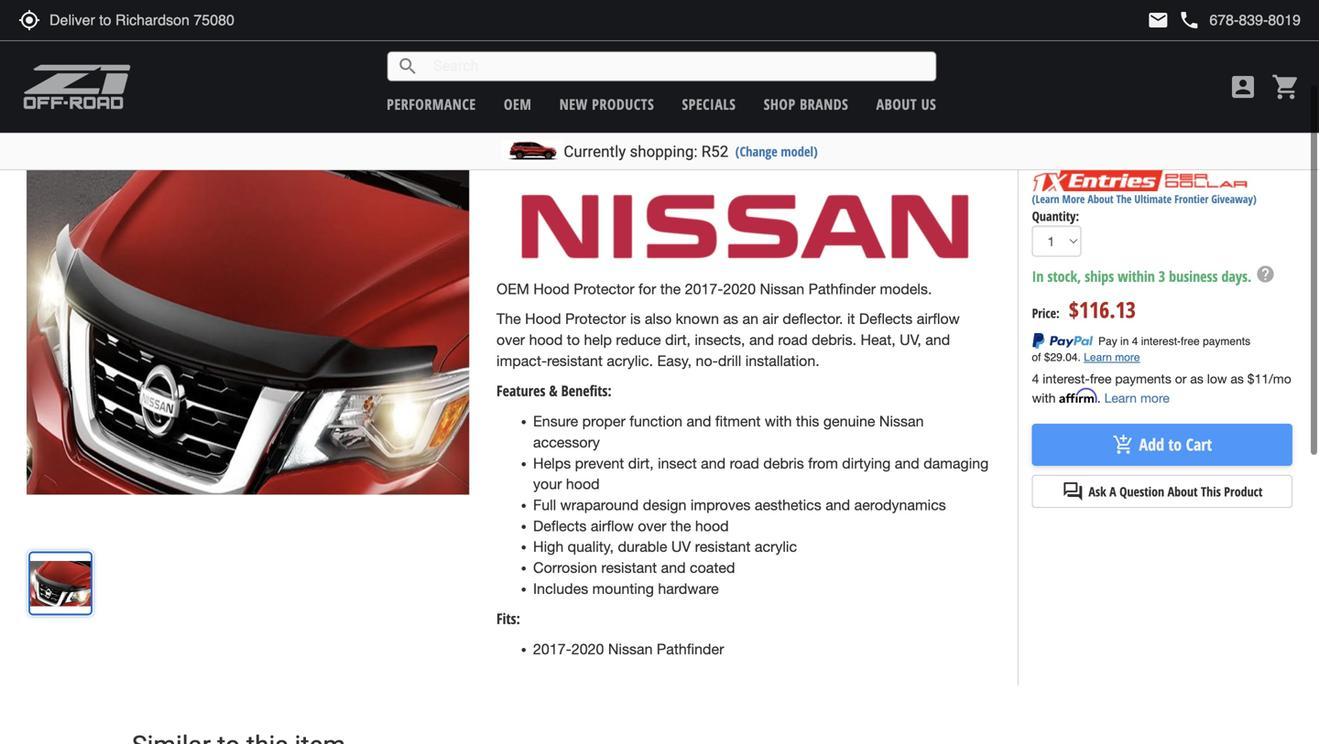 Task type: describe. For each thing, give the bounding box(es) containing it.
fits
[[483, 126, 500, 143]]

about inside question_answer ask a question about this product
[[1168, 483, 1198, 501]]

deflects inside the hood protector is also known as an air deflector. it deflects airflow over hood to help reduce dirt, insects, and road debris. heat, uv, and impact-resistant acrylic. easy, no-drill installation.
[[859, 311, 913, 328]]

add_shopping_cart add to cart
[[1113, 434, 1213, 457]]

design
[[643, 497, 687, 514]]

aerodynamics
[[855, 497, 946, 514]]

about us link
[[877, 94, 937, 114]]

performance link
[[387, 94, 476, 114]]

and right dirtying
[[895, 455, 920, 472]]

hardware
[[658, 581, 719, 598]]

deflector
[[976, 42, 1060, 75]]

more
[[1063, 192, 1085, 207]]

z1 motorsports logo image
[[23, 64, 132, 110]]

2 horizontal spatial as
[[1231, 372, 1244, 387]]

1 vertical spatial hood
[[566, 476, 600, 493]]

account_box link
[[1224, 72, 1263, 102]]

brand:
[[483, 79, 516, 97]]

my_location
[[18, 9, 40, 31]]

pathfinder
[[546, 128, 612, 143]]

mail phone
[[1148, 9, 1201, 31]]

learn more link
[[1105, 391, 1170, 406]]

and left "fitment"
[[687, 413, 712, 430]]

'20
[[567, 42, 595, 75]]

debris.
[[812, 332, 857, 349]]

search
[[397, 55, 419, 77]]

shopping_cart
[[1272, 72, 1301, 102]]

is
[[630, 311, 641, 328]]

oem '17-'20 nissan pathfinder hood protector / bug deflector brand: nissan part #: t99d5-9pj0a fits models: pathfinder 2013-2020...
[[483, 42, 1060, 143]]

2 vertical spatial resistant
[[601, 560, 657, 577]]

insect
[[658, 455, 697, 472]]

this
[[1201, 483, 1221, 501]]

help inside in stock, ships within 3 business days. help
[[1256, 265, 1276, 285]]

pathfinder inside oem '17-'20 nissan pathfinder hood protector / bug deflector brand: nissan part #: t99d5-9pj0a fits models: pathfinder 2013-2020...
[[669, 42, 767, 75]]

more
[[1141, 391, 1170, 406]]

low
[[1208, 372, 1227, 387]]

road inside the ensure proper function and fitment with this genuine nissan accessory helps prevent dirt, insect and road debris from dirtying and damaging your hood full wraparound design improves aesthetics and aerodynamics deflects airflow over the hood high quality, durable uv resistant acrylic corrosion resistant and coated includes mounting hardware
[[730, 455, 760, 472]]

$116.13
[[1069, 295, 1136, 325]]

features & benefits:
[[497, 381, 612, 401]]

2017-2020 nissan pathfinder
[[533, 642, 724, 658]]

2020 for 2017-2020 nissan pathfinder
[[572, 642, 604, 658]]

1 horizontal spatial as
[[1191, 372, 1204, 387]]

improves
[[691, 497, 751, 514]]

protector for the hood protector is also known as an air deflector. it deflects airflow over hood to help reduce dirt, insects, and road debris. heat, uv, and impact-resistant acrylic. easy, no-drill installation.
[[565, 311, 626, 328]]

the inside the ensure proper function and fitment with this genuine nissan accessory helps prevent dirt, insect and road debris from dirtying and damaging your hood full wraparound design improves aesthetics and aerodynamics deflects airflow over the hood high quality, durable uv resistant acrylic corrosion resistant and coated includes mounting hardware
[[671, 518, 691, 535]]

insects,
[[695, 332, 745, 349]]

mail link
[[1148, 9, 1170, 31]]

to inside the hood protector is also known as an air deflector. it deflects airflow over hood to help reduce dirt, insects, and road debris. heat, uv, and impact-resistant acrylic. easy, no-drill installation.
[[567, 332, 580, 349]]

function
[[630, 413, 683, 430]]

specials link
[[682, 94, 736, 114]]

price: $116.13
[[1032, 295, 1136, 325]]

r52
[[702, 142, 729, 161]]

ensure proper function and fitment with this genuine nissan accessory helps prevent dirt, insect and road debris from dirtying and damaging your hood full wraparound design improves aesthetics and aerodynamics deflects airflow over the hood high quality, durable uv resistant acrylic corrosion resistant and coated includes mounting hardware
[[533, 413, 989, 598]]

(learn
[[1032, 192, 1060, 207]]

reduce
[[616, 332, 661, 349]]

within
[[1118, 267, 1155, 287]]

cart
[[1186, 434, 1213, 457]]

performance
[[387, 94, 476, 114]]

pathfinder down hardware
[[657, 642, 724, 658]]

helps
[[533, 455, 571, 472]]

deflects inside the ensure proper function and fitment with this genuine nissan accessory helps prevent dirt, insect and road debris from dirtying and damaging your hood full wraparound design improves aesthetics and aerodynamics deflects airflow over the hood high quality, durable uv resistant acrylic corrosion resistant and coated includes mounting hardware
[[533, 518, 587, 535]]

mail
[[1148, 9, 1170, 31]]

durable
[[618, 539, 668, 556]]

parts
[[204, 12, 230, 29]]

(change model) link
[[736, 142, 818, 160]]

new products
[[560, 94, 654, 114]]

free
[[1090, 372, 1112, 387]]

as inside the hood protector is also known as an air deflector. it deflects airflow over hood to help reduce dirt, insects, and road debris. heat, uv, and impact-resistant acrylic. easy, no-drill installation.
[[723, 311, 739, 328]]

over inside the hood protector is also known as an air deflector. it deflects airflow over hood to help reduce dirt, insects, and road debris. heat, uv, and impact-resistant acrylic. easy, no-drill installation.
[[497, 332, 525, 349]]

quantity:
[[1032, 208, 1080, 225]]

question_answer ask a question about this product
[[1062, 481, 1263, 503]]

installation.
[[746, 353, 820, 370]]

ask
[[1089, 483, 1107, 501]]

(change
[[736, 142, 778, 160]]

genuine
[[824, 413, 876, 430]]

coated
[[690, 560, 735, 577]]

this
[[796, 413, 820, 430]]

2013-2020 nissan pathfinder
[[13, 12, 157, 29]]

0 vertical spatial the
[[660, 281, 681, 298]]

part
[[483, 104, 504, 119]]

corrosion
[[533, 560, 597, 577]]

oem for hood
[[497, 281, 530, 298]]

no-
[[696, 353, 718, 370]]

includes
[[533, 581, 588, 598]]

new products link
[[560, 94, 654, 114]]

2 horizontal spatial 2020
[[723, 281, 756, 298]]

debris
[[764, 455, 804, 472]]

a
[[1110, 483, 1117, 501]]

and right uv,
[[926, 332, 951, 349]]

affirm
[[1060, 389, 1098, 404]]

and down uv
[[661, 560, 686, 577]]

quality,
[[568, 539, 614, 556]]

nissan up air
[[760, 281, 805, 298]]

Search search field
[[419, 52, 936, 81]]

features
[[497, 381, 546, 401]]

hood for known
[[525, 311, 561, 328]]

add
[[1140, 434, 1165, 457]]

pathfinder left oem parts link on the top left of page
[[104, 12, 157, 29]]

oem for parts
[[178, 12, 201, 29]]

oem parts
[[178, 12, 230, 29]]

nissan up t99d5-
[[519, 79, 552, 97]]

protector for oem hood protector for the 2017-2020 nissan pathfinder models.
[[574, 281, 635, 298]]

2 horizontal spatial hood
[[695, 518, 729, 535]]

benefits:
[[561, 381, 612, 401]]

shop brands
[[764, 94, 849, 114]]

2020 for 2013-2020 nissan pathfinder
[[41, 12, 65, 29]]

your
[[533, 476, 562, 493]]

2013-2020 nissan pathfinder link
[[13, 12, 157, 29]]

dirt, inside the hood protector is also known as an air deflector. it deflects airflow over hood to help reduce dirt, insects, and road debris. heat, uv, and impact-resistant acrylic. easy, no-drill installation.
[[665, 332, 691, 349]]



Task type: vqa. For each thing, say whether or not it's contained in the screenshot.
2013-2020 Nissan Pathfinder LED Bulb
no



Task type: locate. For each thing, give the bounding box(es) containing it.
2 vertical spatial hood
[[695, 518, 729, 535]]

price:
[[1032, 305, 1060, 322]]

help inside the hood protector is also known as an air deflector. it deflects airflow over hood to help reduce dirt, insects, and road debris. heat, uv, and impact-resistant acrylic. easy, no-drill installation.
[[584, 332, 612, 349]]

1 vertical spatial airflow
[[591, 518, 634, 535]]

model)
[[781, 142, 818, 160]]

resistant inside the hood protector is also known as an air deflector. it deflects airflow over hood to help reduce dirt, insects, and road debris. heat, uv, and impact-resistant acrylic. easy, no-drill installation.
[[547, 353, 603, 370]]

1 horizontal spatial 2013-
[[615, 128, 643, 143]]

with inside /mo with
[[1032, 391, 1056, 406]]

0 horizontal spatial as
[[723, 311, 739, 328]]

0 horizontal spatial deflects
[[533, 518, 587, 535]]

dirt, inside the ensure proper function and fitment with this genuine nissan accessory helps prevent dirt, insect and road debris from dirtying and damaging your hood full wraparound design improves aesthetics and aerodynamics deflects airflow over the hood high quality, durable uv resistant acrylic corrosion resistant and coated includes mounting hardware
[[628, 455, 654, 472]]

accessory
[[533, 434, 600, 451]]

(learn more about the ultimate frontier giveaway) link
[[1032, 192, 1257, 207]]

1 vertical spatial resistant
[[695, 539, 751, 556]]

1 vertical spatial road
[[730, 455, 760, 472]]

over inside the ensure proper function and fitment with this genuine nissan accessory helps prevent dirt, insect and road debris from dirtying and damaging your hood full wraparound design improves aesthetics and aerodynamics deflects airflow over the hood high quality, durable uv resistant acrylic corrosion resistant and coated includes mounting hardware
[[638, 518, 667, 535]]

over up impact-
[[497, 332, 525, 349]]

2013- inside oem '17-'20 nissan pathfinder hood protector / bug deflector brand: nissan part #: t99d5-9pj0a fits models: pathfinder 2013-2020...
[[615, 128, 643, 143]]

airflow
[[917, 311, 960, 328], [591, 518, 634, 535]]

question
[[1120, 483, 1165, 501]]

0 vertical spatial hood
[[773, 42, 822, 75]]

the hood protector is also known as an air deflector. it deflects airflow over hood to help reduce dirt, insects, and road debris. heat, uv, and impact-resistant acrylic. easy, no-drill installation.
[[497, 311, 960, 370]]

(learn more about the ultimate frontier giveaway)
[[1032, 192, 1257, 207]]

0 vertical spatial 2017-
[[685, 281, 723, 298]]

nissan down "mounting"
[[608, 642, 653, 658]]

1 horizontal spatial 2017-
[[685, 281, 723, 298]]

1 horizontal spatial airflow
[[917, 311, 960, 328]]

road inside the hood protector is also known as an air deflector. it deflects airflow over hood to help reduce dirt, insects, and road debris. heat, uv, and impact-resistant acrylic. easy, no-drill installation.
[[778, 332, 808, 349]]

it
[[848, 311, 855, 328]]

protector left is
[[565, 311, 626, 328]]

specials
[[682, 94, 736, 114]]

oem parts link
[[178, 12, 230, 29]]

nissan right genuine
[[880, 413, 924, 430]]

2020 right my_location
[[41, 12, 65, 29]]

hood
[[773, 42, 822, 75], [534, 281, 570, 298], [525, 311, 561, 328]]

interest-
[[1043, 372, 1090, 387]]

easy,
[[657, 353, 692, 370]]

help right days.
[[1256, 265, 1276, 285]]

0 vertical spatial the
[[1117, 192, 1132, 207]]

1 vertical spatial deflects
[[533, 518, 587, 535]]

0 vertical spatial with
[[1032, 391, 1056, 406]]

0 vertical spatial resistant
[[547, 353, 603, 370]]

also
[[645, 311, 672, 328]]

the right for
[[660, 281, 681, 298]]

1 vertical spatial to
[[1169, 434, 1182, 457]]

new
[[560, 94, 588, 114]]

the up impact-
[[497, 311, 521, 328]]

nissan right my_location
[[68, 12, 101, 29]]

giveaway)
[[1212, 192, 1257, 207]]

protector
[[827, 42, 914, 75], [574, 281, 635, 298], [565, 311, 626, 328]]

ultimate
[[1135, 192, 1172, 207]]

over
[[497, 332, 525, 349], [638, 518, 667, 535]]

for
[[639, 281, 656, 298]]

0 vertical spatial over
[[497, 332, 525, 349]]

brands
[[800, 94, 849, 114]]

1 horizontal spatial over
[[638, 518, 667, 535]]

1 vertical spatial the
[[671, 518, 691, 535]]

in stock, ships within 3 business days. help
[[1032, 265, 1276, 287]]

2013- down products
[[615, 128, 643, 143]]

2017-
[[685, 281, 723, 298], [533, 642, 572, 658]]

about us
[[877, 94, 937, 114]]

.
[[1098, 391, 1101, 406]]

1 horizontal spatial the
[[1117, 192, 1132, 207]]

0 horizontal spatial airflow
[[591, 518, 634, 535]]

mounting
[[593, 581, 654, 598]]

an
[[743, 311, 759, 328]]

as left the an
[[723, 311, 739, 328]]

road left debris
[[730, 455, 760, 472]]

hood inside the hood protector is also known as an air deflector. it deflects airflow over hood to help reduce dirt, insects, and road debris. heat, uv, and impact-resistant acrylic. easy, no-drill installation.
[[525, 311, 561, 328]]

0 horizontal spatial about
[[877, 94, 917, 114]]

1 vertical spatial 2017-
[[533, 642, 572, 658]]

0 vertical spatial deflects
[[859, 311, 913, 328]]

deflects up heat,
[[859, 311, 913, 328]]

0 vertical spatial protector
[[827, 42, 914, 75]]

0 horizontal spatial 2013-
[[13, 12, 41, 29]]

business
[[1169, 267, 1218, 287]]

airflow up uv,
[[917, 311, 960, 328]]

us
[[922, 94, 937, 114]]

1 vertical spatial protector
[[574, 281, 635, 298]]

with inside the ensure proper function and fitment with this genuine nissan accessory helps prevent dirt, insect and road debris from dirtying and damaging your hood full wraparound design improves aesthetics and aerodynamics deflects airflow over the hood high quality, durable uv resistant acrylic corrosion resistant and coated includes mounting hardware
[[765, 413, 792, 430]]

2 vertical spatial about
[[1168, 483, 1198, 501]]

the up uv
[[671, 518, 691, 535]]

about right more
[[1088, 192, 1114, 207]]

2017- down includes
[[533, 642, 572, 658]]

shopping_cart link
[[1267, 72, 1301, 102]]

dirtying
[[842, 455, 891, 472]]

with down 4
[[1032, 391, 1056, 406]]

with left the this
[[765, 413, 792, 430]]

0 vertical spatial to
[[567, 332, 580, 349]]

protector inside oem '17-'20 nissan pathfinder hood protector / bug deflector brand: nissan part #: t99d5-9pj0a fits models: pathfinder 2013-2020...
[[827, 42, 914, 75]]

1 vertical spatial 2013-
[[615, 128, 643, 143]]

dirt, left insect
[[628, 455, 654, 472]]

nissan up products
[[601, 42, 663, 75]]

2017- up known
[[685, 281, 723, 298]]

protector left for
[[574, 281, 635, 298]]

1 vertical spatial about
[[1088, 192, 1114, 207]]

0 horizontal spatial road
[[730, 455, 760, 472]]

1 horizontal spatial 2020
[[572, 642, 604, 658]]

0 vertical spatial 2013-
[[13, 12, 41, 29]]

drill
[[718, 353, 742, 370]]

0 vertical spatial airflow
[[917, 311, 960, 328]]

pathfinder
[[104, 12, 157, 29], [669, 42, 767, 75], [809, 281, 876, 298], [657, 642, 724, 658]]

t99d5-
[[520, 104, 556, 119]]

1 vertical spatial dirt,
[[628, 455, 654, 472]]

fits:
[[497, 610, 520, 629]]

&
[[549, 381, 558, 401]]

ships
[[1085, 267, 1114, 287]]

the inside the hood protector is also known as an air deflector. it deflects airflow over hood to help reduce dirt, insects, and road debris. heat, uv, and impact-resistant acrylic. easy, no-drill installation.
[[497, 311, 521, 328]]

the
[[1117, 192, 1132, 207], [497, 311, 521, 328]]

to up benefits:
[[567, 332, 580, 349]]

days.
[[1222, 267, 1252, 287]]

1 horizontal spatial road
[[778, 332, 808, 349]]

shop
[[764, 94, 796, 114]]

protector left /
[[827, 42, 914, 75]]

deflector.
[[783, 311, 843, 328]]

to right add
[[1169, 434, 1182, 457]]

0 horizontal spatial the
[[497, 311, 521, 328]]

with
[[1032, 391, 1056, 406], [765, 413, 792, 430]]

1 vertical spatial with
[[765, 413, 792, 430]]

1 vertical spatial 2020
[[723, 281, 756, 298]]

hood down the improves
[[695, 518, 729, 535]]

resistant up benefits:
[[547, 353, 603, 370]]

full
[[533, 497, 556, 514]]

0 vertical spatial hood
[[529, 332, 563, 349]]

ensure
[[533, 413, 578, 430]]

0 horizontal spatial 2020
[[41, 12, 65, 29]]

phone link
[[1179, 9, 1301, 31]]

2020...
[[643, 128, 679, 143]]

known
[[676, 311, 719, 328]]

road up installation.
[[778, 332, 808, 349]]

the left ultimate
[[1117, 192, 1132, 207]]

airflow inside the hood protector is also known as an air deflector. it deflects airflow over hood to help reduce dirt, insects, and road debris. heat, uv, and impact-resistant acrylic. easy, no-drill installation.
[[917, 311, 960, 328]]

2 vertical spatial 2020
[[572, 642, 604, 658]]

account_box
[[1229, 72, 1258, 102]]

hood up wraparound
[[566, 476, 600, 493]]

and down from
[[826, 497, 851, 514]]

1 vertical spatial help
[[584, 332, 612, 349]]

deflects up high
[[533, 518, 587, 535]]

about left this
[[1168, 483, 1198, 501]]

1 horizontal spatial dirt,
[[665, 332, 691, 349]]

oem inside oem '17-'20 nissan pathfinder hood protector / bug deflector brand: nissan part #: t99d5-9pj0a fits models: pathfinder 2013-2020...
[[483, 42, 526, 75]]

0 horizontal spatial help
[[584, 332, 612, 349]]

/mo with
[[1032, 372, 1292, 406]]

0 vertical spatial help
[[1256, 265, 1276, 285]]

help up acrylic.
[[584, 332, 612, 349]]

0 vertical spatial dirt,
[[665, 332, 691, 349]]

resistant up 'coated'
[[695, 539, 751, 556]]

air
[[763, 311, 779, 328]]

products
[[592, 94, 654, 114]]

hood inside oem '17-'20 nissan pathfinder hood protector / bug deflector brand: nissan part #: t99d5-9pj0a fits models: pathfinder 2013-2020...
[[773, 42, 822, 75]]

0 horizontal spatial to
[[567, 332, 580, 349]]

currently shopping: r52 (change model)
[[564, 142, 818, 161]]

2013- up "z1 motorsports logo"
[[13, 12, 41, 29]]

1 horizontal spatial to
[[1169, 434, 1182, 457]]

hood inside the hood protector is also known as an air deflector. it deflects airflow over hood to help reduce dirt, insects, and road debris. heat, uv, and impact-resistant acrylic. easy, no-drill installation.
[[529, 332, 563, 349]]

airflow down wraparound
[[591, 518, 634, 535]]

nissan link
[[519, 79, 552, 97]]

1 vertical spatial hood
[[534, 281, 570, 298]]

'17-
[[532, 42, 567, 75]]

over up durable
[[638, 518, 667, 535]]

proper
[[583, 413, 626, 430]]

question_answer
[[1062, 481, 1084, 503]]

$11
[[1248, 372, 1269, 387]]

oem
[[178, 12, 201, 29], [483, 42, 526, 75], [504, 94, 532, 114], [497, 281, 530, 298]]

about left "us"
[[877, 94, 917, 114]]

1 horizontal spatial hood
[[566, 476, 600, 493]]

0 horizontal spatial with
[[765, 413, 792, 430]]

1 vertical spatial over
[[638, 518, 667, 535]]

uv,
[[900, 332, 922, 349]]

acrylic.
[[607, 353, 653, 370]]

0 horizontal spatial dirt,
[[628, 455, 654, 472]]

and down air
[[750, 332, 774, 349]]

pathfinder up specials
[[669, 42, 767, 75]]

resistant
[[547, 353, 603, 370], [695, 539, 751, 556], [601, 560, 657, 577]]

protector inside the hood protector is also known as an air deflector. it deflects airflow over hood to help reduce dirt, insects, and road debris. heat, uv, and impact-resistant acrylic. easy, no-drill installation.
[[565, 311, 626, 328]]

0 horizontal spatial hood
[[529, 332, 563, 349]]

2 horizontal spatial about
[[1168, 483, 1198, 501]]

0 vertical spatial road
[[778, 332, 808, 349]]

1 horizontal spatial about
[[1088, 192, 1114, 207]]

oem for '17-
[[483, 42, 526, 75]]

airflow inside the ensure proper function and fitment with this genuine nissan accessory helps prevent dirt, insect and road debris from dirtying and damaging your hood full wraparound design improves aesthetics and aerodynamics deflects airflow over the hood high quality, durable uv resistant acrylic corrosion resistant and coated includes mounting hardware
[[591, 518, 634, 535]]

pathfinder up it
[[809, 281, 876, 298]]

nissan inside the ensure proper function and fitment with this genuine nissan accessory helps prevent dirt, insect and road debris from dirtying and damaging your hood full wraparound design improves aesthetics and aerodynamics deflects airflow over the hood high quality, durable uv resistant acrylic corrosion resistant and coated includes mounting hardware
[[880, 413, 924, 430]]

and right insect
[[701, 455, 726, 472]]

2020 down includes
[[572, 642, 604, 658]]

uv
[[672, 539, 691, 556]]

about
[[877, 94, 917, 114], [1088, 192, 1114, 207], [1168, 483, 1198, 501]]

affirm . learn more
[[1060, 389, 1170, 406]]

hood up impact-
[[529, 332, 563, 349]]

1 horizontal spatial help
[[1256, 265, 1276, 285]]

dirt,
[[665, 332, 691, 349], [628, 455, 654, 472]]

heat,
[[861, 332, 896, 349]]

as right low
[[1231, 372, 1244, 387]]

1 horizontal spatial deflects
[[859, 311, 913, 328]]

resistant up "mounting"
[[601, 560, 657, 577]]

the
[[660, 281, 681, 298], [671, 518, 691, 535]]

road
[[778, 332, 808, 349], [730, 455, 760, 472]]

0 vertical spatial 2020
[[41, 12, 65, 29]]

hood for 2017-
[[534, 281, 570, 298]]

and
[[750, 332, 774, 349], [926, 332, 951, 349], [687, 413, 712, 430], [701, 455, 726, 472], [895, 455, 920, 472], [826, 497, 851, 514], [661, 560, 686, 577]]

2 vertical spatial hood
[[525, 311, 561, 328]]

0 horizontal spatial over
[[497, 332, 525, 349]]

4
[[1032, 372, 1040, 387]]

2 vertical spatial protector
[[565, 311, 626, 328]]

0 vertical spatial about
[[877, 94, 917, 114]]

0 horizontal spatial 2017-
[[533, 642, 572, 658]]

1 vertical spatial the
[[497, 311, 521, 328]]

2020 up the an
[[723, 281, 756, 298]]

as right or
[[1191, 372, 1204, 387]]

1 horizontal spatial with
[[1032, 391, 1056, 406]]

payments
[[1116, 372, 1172, 387]]

dirt, up easy,
[[665, 332, 691, 349]]



